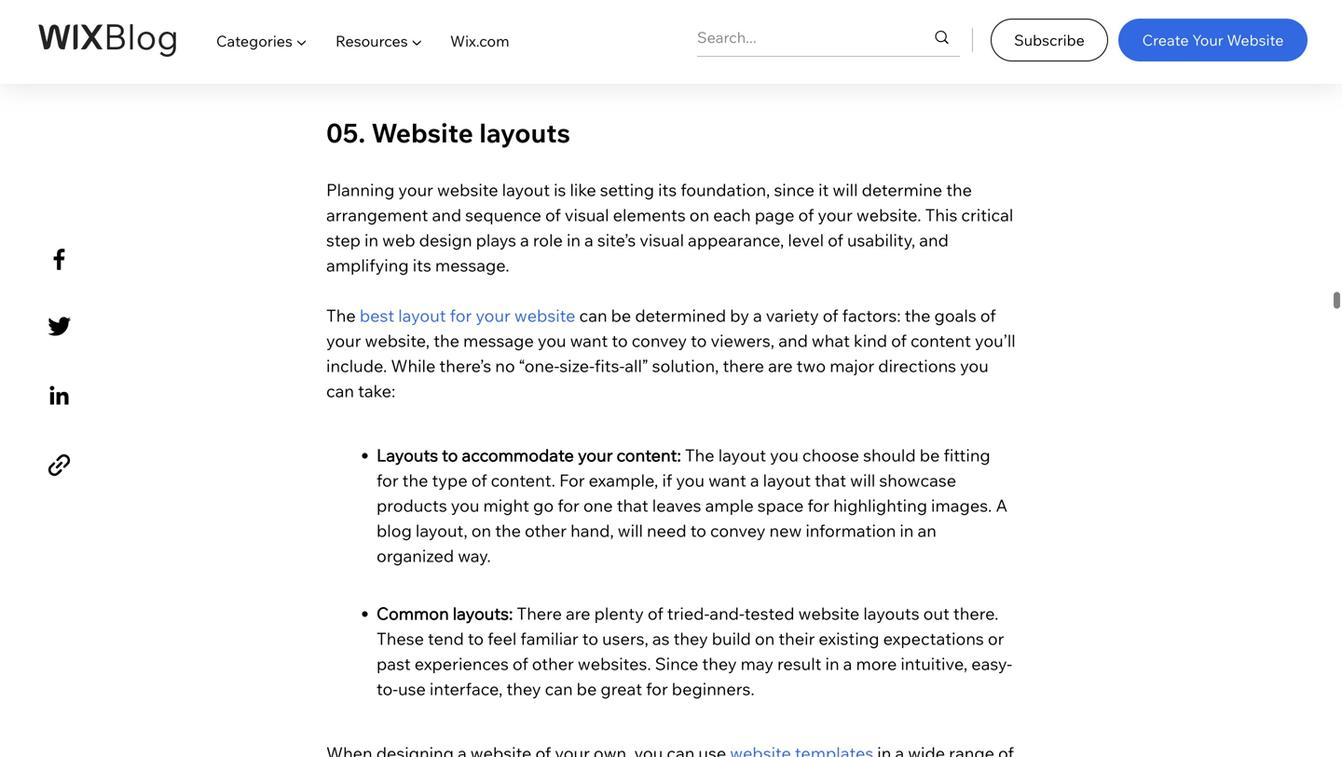 Task type: vqa. For each thing, say whether or not it's contained in the screenshot.
'on' to the middle
yes



Task type: describe. For each thing, give the bounding box(es) containing it.
your down it
[[818, 205, 853, 226]]

use
[[398, 679, 426, 700]]

since
[[655, 654, 698, 675]]

the inside planning your website layout is like setting its foundation, since it will determine the arrangement and sequence of visual elements on each page of your website. this critical step in web design plays a role in a site's visual appearance, level of usability, and amplifying its message.
[[946, 179, 972, 200]]

05. website layouts
[[326, 117, 576, 149]]

the layout you choose should be fitting for the type of content. for example, if you want a layout that will showcase products you might go for one that leaves ample space for highlighting images. a blog layout, on the other hand, will need to convey new information in an organized way.
[[377, 445, 1011, 567]]

website inside planning your website layout is like setting its foundation, since it will determine the arrangement and sequence of visual elements on each page of your website. this critical step in web design plays a role in a site's visual appearance, level of usability, and amplifying its message.
[[437, 179, 498, 200]]

wix.com link
[[436, 15, 524, 67]]

by
[[730, 305, 749, 326]]

on inside the layout you choose should be fitting for the type of content. for example, if you want a layout that will showcase products you might go for one that leaves ample space for highlighting images. a blog layout, on the other hand, will need to convey new information in an organized way.
[[471, 521, 491, 542]]

message.
[[435, 255, 509, 276]]

there.
[[953, 604, 999, 624]]

users,
[[602, 629, 649, 650]]

example,
[[589, 470, 658, 491]]

is
[[554, 179, 566, 200]]

you down you'll
[[960, 356, 989, 377]]

plays
[[476, 230, 516, 251]]

a inside the layout you choose should be fitting for the type of content. for example, if you want a layout that will showcase products you might go for one that leaves ample space for highlighting images. a blog layout, on the other hand, will need to convey new information in an organized way.
[[750, 470, 759, 491]]

page
[[755, 205, 795, 226]]

you left choose
[[770, 445, 799, 466]]

to up solution,
[[691, 330, 707, 351]]

blog
[[377, 521, 412, 542]]

images.
[[931, 495, 992, 516]]

create
[[1142, 31, 1189, 49]]

1 horizontal spatial its
[[658, 179, 677, 200]]

site's
[[597, 230, 636, 251]]

0 vertical spatial they
[[673, 629, 708, 650]]

experiences
[[415, 654, 509, 675]]

of up as
[[648, 604, 663, 624]]

tested
[[744, 604, 795, 624]]

your up message
[[476, 305, 511, 326]]

the up the products
[[402, 470, 428, 491]]

leaves
[[652, 495, 701, 516]]

2 vertical spatial they
[[506, 679, 541, 700]]

ample
[[705, 495, 754, 516]]

your
[[1192, 31, 1224, 49]]

layouts:
[[453, 604, 513, 624]]

a
[[996, 495, 1008, 516]]

feel
[[488, 629, 517, 650]]

a left role
[[520, 230, 529, 251]]

planning your website layout is like setting its foundation, since it will determine the arrangement and sequence of visual elements on each page of your website. this critical step in web design plays a role in a site's visual appearance, level of usability, and amplifying its message.
[[326, 179, 1017, 276]]

share article on facebook image
[[43, 243, 75, 276]]

way.
[[458, 546, 491, 567]]

to-
[[377, 679, 398, 700]]

fitting
[[944, 445, 990, 466]]

you right if
[[676, 470, 705, 491]]

setting
[[600, 179, 654, 200]]

an
[[918, 521, 937, 542]]

should
[[863, 445, 916, 466]]

are inside can be determined by a variety of factors: the goals of your website, the message you want to convey to viewers, and what kind of content you'll include. while there's no "one-size-fits-all" solution, there are two major directions you can take:
[[768, 356, 793, 377]]

as
[[652, 629, 670, 650]]

factors:
[[842, 305, 901, 326]]

familiar
[[520, 629, 578, 650]]

the down the best layout for your website
[[434, 330, 460, 351]]

all"
[[625, 356, 648, 377]]

other inside there are plenty of tried-and-tested website layouts out there. these tend to feel familiar to users, as they build on their existing expectations or past experiences of other websites. since they may result in a more intuitive, easy- to-use interface, they can be great for beginners.
[[532, 654, 574, 675]]

these
[[377, 629, 424, 650]]

can be determined by a variety of factors: the goals of your website, the message you want to convey to viewers, and what kind of content you'll include. while there's no "one-size-fits-all" solution, there are two major directions you can take:
[[326, 305, 1019, 402]]

layout up ample
[[718, 445, 766, 466]]

1 vertical spatial website
[[371, 117, 473, 149]]

website.
[[856, 205, 921, 226]]

for down layouts at bottom left
[[377, 470, 399, 491]]

the up content
[[905, 305, 931, 326]]

information
[[806, 521, 896, 542]]

0 horizontal spatial and
[[432, 205, 461, 226]]

plenty
[[594, 604, 644, 624]]

there's
[[439, 356, 491, 377]]

the best layout for your website
[[326, 305, 576, 326]]

share article on twitter image
[[43, 311, 75, 343]]

what
[[812, 330, 850, 351]]

existing
[[819, 629, 879, 650]]

solution,
[[652, 356, 719, 377]]

for right space
[[808, 495, 830, 516]]

0 vertical spatial visual
[[565, 205, 609, 226]]

to inside the layout you choose should be fitting for the type of content. for example, if you want a layout that will showcase products you might go for one that leaves ample space for highlighting images. a blog layout, on the other hand, will need to convey new information in an organized way.
[[690, 521, 706, 542]]

amplifying
[[326, 255, 409, 276]]

you down the type
[[451, 495, 480, 516]]

are inside there are plenty of tried-and-tested website layouts out there. these tend to feel familiar to users, as they build on their existing expectations or past experiences of other websites. since they may result in a more intuitive, easy- to-use interface, they can be great for beginners.
[[566, 604, 590, 624]]

might
[[483, 495, 529, 516]]

▼ for resources  ▼
[[411, 32, 422, 50]]

1 vertical spatial can
[[326, 381, 354, 402]]

of right "kind"
[[891, 330, 907, 351]]

variety
[[766, 305, 819, 326]]

easy-
[[971, 654, 1012, 675]]

a left site's
[[584, 230, 594, 251]]

can inside there are plenty of tried-and-tested website layouts out there. these tend to feel familiar to users, as they build on their existing expectations or past experiences of other websites. since they may result in a more intuitive, easy- to-use interface, they can be great for beginners.
[[545, 679, 573, 700]]

in inside the layout you choose should be fitting for the type of content. for example, if you want a layout that will showcase products you might go for one that leaves ample space for highlighting images. a blog layout, on the other hand, will need to convey new information in an organized way.
[[900, 521, 914, 542]]

take:
[[358, 381, 396, 402]]

no
[[495, 356, 515, 377]]

usability,
[[847, 230, 915, 251]]

want for can
[[570, 330, 608, 351]]

05.
[[326, 117, 365, 149]]

of up level
[[798, 205, 814, 226]]

products
[[377, 495, 447, 516]]

layouts to accommodate your content:
[[377, 445, 681, 466]]

appearance,
[[688, 230, 784, 251]]

for
[[559, 470, 585, 491]]

be inside can be determined by a variety of factors: the goals of your website, the message you want to convey to viewers, and what kind of content you'll include. while there's no "one-size-fits-all" solution, there are two major directions you can take:
[[611, 305, 631, 326]]

web
[[382, 230, 415, 251]]

each
[[713, 205, 751, 226]]

layouts
[[377, 445, 438, 466]]

be inside there are plenty of tried-and-tested website layouts out there. these tend to feel familiar to users, as they build on their existing expectations or past experiences of other websites. since they may result in a more intuitive, easy- to-use interface, they can be great for beginners.
[[577, 679, 597, 700]]

this
[[925, 205, 957, 226]]

size-
[[559, 356, 595, 377]]

directions
[[878, 356, 956, 377]]

the for layout
[[685, 445, 715, 466]]

beginners.
[[672, 679, 755, 700]]

their
[[779, 629, 815, 650]]

Search... search field
[[697, 19, 896, 56]]

fits-
[[595, 356, 625, 377]]

resources  ▼
[[336, 32, 422, 50]]

▼ for categories ▼
[[296, 32, 307, 50]]

1 vertical spatial website
[[514, 305, 576, 326]]

for right go
[[558, 495, 580, 516]]

be inside the layout you choose should be fitting for the type of content. for example, if you want a layout that will showcase products you might go for one that leaves ample space for highlighting images. a blog layout, on the other hand, will need to convey new information in an organized way.
[[920, 445, 940, 466]]

subscribe link
[[991, 19, 1108, 62]]

website inside there are plenty of tried-and-tested website layouts out there. these tend to feel familiar to users, as they build on their existing expectations or past experiences of other websites. since they may result in a more intuitive, easy- to-use interface, they can be great for beginners.
[[798, 604, 860, 624]]

space
[[758, 495, 804, 516]]

the for best
[[326, 305, 356, 326]]

will inside planning your website layout is like setting its foundation, since it will determine the arrangement and sequence of visual elements on each page of your website. this critical step in web design plays a role in a site's visual appearance, level of usability, and amplifying its message.
[[833, 179, 858, 200]]



Task type: locate. For each thing, give the bounding box(es) containing it.
0 vertical spatial want
[[570, 330, 608, 351]]

layouts up is
[[479, 117, 570, 149]]

other down familiar
[[532, 654, 574, 675]]

1 vertical spatial visual
[[640, 230, 684, 251]]

that down example,
[[617, 495, 648, 516]]

a up ample
[[750, 470, 759, 491]]

0 vertical spatial website
[[437, 179, 498, 200]]

on left each
[[690, 205, 709, 226]]

0 horizontal spatial that
[[617, 495, 648, 516]]

visual down the like
[[565, 205, 609, 226]]

on inside planning your website layout is like setting its foundation, since it will determine the arrangement and sequence of visual elements on each page of your website. this critical step in web design plays a role in a site's visual appearance, level of usability, and amplifying its message.
[[690, 205, 709, 226]]

0 horizontal spatial want
[[570, 330, 608, 351]]

the left best
[[326, 305, 356, 326]]

2 horizontal spatial on
[[755, 629, 775, 650]]

website up sequence
[[437, 179, 498, 200]]

1 vertical spatial convey
[[710, 521, 766, 542]]

0 horizontal spatial layouts
[[479, 117, 570, 149]]

will right it
[[833, 179, 858, 200]]

principles of design applied to web design: unity image
[[326, 0, 1016, 49]]

interface,
[[430, 679, 503, 700]]

best
[[360, 305, 394, 326]]

go
[[533, 495, 554, 516]]

of right level
[[828, 230, 843, 251]]

the
[[326, 305, 356, 326], [685, 445, 715, 466]]

0 vertical spatial convey
[[632, 330, 687, 351]]

copy link of the article image
[[43, 449, 75, 482], [43, 449, 75, 482]]

want
[[570, 330, 608, 351], [708, 470, 746, 491]]

that down choose
[[815, 470, 846, 491]]

be left 'great' on the left of the page
[[577, 679, 597, 700]]

will left need
[[618, 521, 643, 542]]

0 vertical spatial its
[[658, 179, 677, 200]]

0 horizontal spatial ▼
[[296, 32, 307, 50]]

since
[[774, 179, 815, 200]]

you up "one- on the top left
[[538, 330, 566, 351]]

need
[[647, 521, 687, 542]]

common layouts:
[[377, 604, 513, 624]]

elements
[[613, 205, 686, 226]]

the up this
[[946, 179, 972, 200]]

to
[[612, 330, 628, 351], [691, 330, 707, 351], [442, 445, 458, 466], [690, 521, 706, 542], [468, 629, 484, 650], [582, 629, 598, 650]]

message
[[463, 330, 534, 351]]

convey inside the layout you choose should be fitting for the type of content. for example, if you want a layout that will showcase products you might go for one that leaves ample space for highlighting images. a blog layout, on the other hand, will need to convey new information in an organized way.
[[710, 521, 766, 542]]

0 horizontal spatial its
[[413, 255, 431, 276]]

0 horizontal spatial are
[[566, 604, 590, 624]]

two
[[797, 356, 826, 377]]

on inside there are plenty of tried-and-tested website layouts out there. these tend to feel familiar to users, as they build on their existing expectations or past experiences of other websites. since they may result in a more intuitive, easy- to-use interface, they can be great for beginners.
[[755, 629, 775, 650]]

intuitive,
[[901, 654, 968, 675]]

of inside the layout you choose should be fitting for the type of content. for example, if you want a layout that will showcase products you might go for one that leaves ample space for highlighting images. a blog layout, on the other hand, will need to convey new information in an organized way.
[[471, 470, 487, 491]]

1 horizontal spatial layouts
[[863, 604, 920, 624]]

1 vertical spatial that
[[617, 495, 648, 516]]

websites.
[[578, 654, 651, 675]]

1 ▼ from the left
[[296, 32, 307, 50]]

2 horizontal spatial be
[[920, 445, 940, 466]]

of up the "what"
[[823, 305, 838, 326]]

critical
[[961, 205, 1013, 226]]

of up you'll
[[980, 305, 996, 326]]

1 horizontal spatial can
[[545, 679, 573, 700]]

your up arrangement
[[398, 179, 433, 200]]

convey down ample
[[710, 521, 766, 542]]

the down the might
[[495, 521, 521, 542]]

determine
[[862, 179, 942, 200]]

of right the type
[[471, 470, 487, 491]]

foundation,
[[681, 179, 770, 200]]

one
[[583, 495, 613, 516]]

it
[[818, 179, 829, 200]]

of up role
[[545, 205, 561, 226]]

share article on facebook image
[[43, 243, 75, 276]]

1 vertical spatial are
[[566, 604, 590, 624]]

in up amplifying
[[364, 230, 378, 251]]

2 ▼ from the left
[[411, 32, 422, 50]]

1 horizontal spatial ▼
[[411, 32, 422, 50]]

website right your
[[1227, 31, 1284, 49]]

"one-
[[519, 356, 559, 377]]

other inside the layout you choose should be fitting for the type of content. for example, if you want a layout that will showcase products you might go for one that leaves ample space for highlighting images. a blog layout, on the other hand, will need to convey new information in an organized way.
[[525, 521, 567, 542]]

goals
[[934, 305, 977, 326]]

past
[[377, 654, 411, 675]]

0 horizontal spatial be
[[577, 679, 597, 700]]

1 horizontal spatial be
[[611, 305, 631, 326]]

level
[[788, 230, 824, 251]]

there
[[723, 356, 764, 377]]

to up the websites.
[[582, 629, 598, 650]]

want up size- at the top left of page
[[570, 330, 608, 351]]

in inside there are plenty of tried-and-tested website layouts out there. these tend to feel familiar to users, as they build on their existing expectations or past experiences of other websites. since they may result in a more intuitive, easy- to-use interface, they can be great for beginners.
[[825, 654, 839, 675]]

showcase
[[879, 470, 956, 491]]

0 vertical spatial and
[[432, 205, 461, 226]]

and down this
[[919, 230, 949, 251]]

viewers,
[[711, 330, 775, 351]]

layout up website,
[[398, 305, 446, 326]]

are left two
[[768, 356, 793, 377]]

great
[[601, 679, 642, 700]]

they
[[673, 629, 708, 650], [702, 654, 737, 675], [506, 679, 541, 700]]

0 horizontal spatial visual
[[565, 205, 609, 226]]

more
[[856, 654, 897, 675]]

website up "one- on the top left
[[514, 305, 576, 326]]

your
[[398, 179, 433, 200], [818, 205, 853, 226], [476, 305, 511, 326], [326, 330, 361, 351], [578, 445, 613, 466]]

a down existing
[[843, 654, 852, 675]]

2 vertical spatial will
[[618, 521, 643, 542]]

1 horizontal spatial visual
[[640, 230, 684, 251]]

there are plenty of tried-and-tested website layouts out there. these tend to feel familiar to users, as they build on their existing expectations or past experiences of other websites. since they may result in a more intuitive, easy- to-use interface, they can be great for beginners.
[[377, 604, 1012, 700]]

and-
[[710, 604, 745, 624]]

role
[[533, 230, 563, 251]]

want inside the layout you choose should be fitting for the type of content. for example, if you want a layout that will showcase products you might go for one that leaves ample space for highlighting images. a blog layout, on the other hand, will need to convey new information in an organized way.
[[708, 470, 746, 491]]

new
[[769, 521, 802, 542]]

while
[[391, 356, 436, 377]]

and up the design
[[432, 205, 461, 226]]

1 vertical spatial will
[[850, 470, 875, 491]]

share article on twitter image
[[43, 311, 75, 343]]

are up familiar
[[566, 604, 590, 624]]

1 horizontal spatial want
[[708, 470, 746, 491]]

layout inside planning your website layout is like setting its foundation, since it will determine the arrangement and sequence of visual elements on each page of your website. this critical step in web design plays a role in a site's visual appearance, level of usability, and amplifying its message.
[[502, 179, 550, 200]]

major
[[830, 356, 874, 377]]

of down the feel
[[513, 654, 528, 675]]

if
[[662, 470, 672, 491]]

they up "beginners."
[[702, 654, 737, 675]]

0 vertical spatial that
[[815, 470, 846, 491]]

1 vertical spatial the
[[685, 445, 715, 466]]

can down include.
[[326, 381, 354, 402]]

0 horizontal spatial website
[[371, 117, 473, 149]]

1 vertical spatial they
[[702, 654, 737, 675]]

1 horizontal spatial that
[[815, 470, 846, 491]]

tried-
[[667, 604, 710, 624]]

layout up sequence
[[502, 179, 550, 200]]

2 horizontal spatial website
[[798, 604, 860, 624]]

subscribe
[[1014, 31, 1085, 49]]

1 horizontal spatial are
[[768, 356, 793, 377]]

build
[[712, 629, 751, 650]]

for up message
[[450, 305, 472, 326]]

or
[[988, 629, 1004, 650]]

0 vertical spatial the
[[326, 305, 356, 326]]

0 vertical spatial website
[[1227, 31, 1284, 49]]

be up fits-
[[611, 305, 631, 326]]

its up elements
[[658, 179, 677, 200]]

convey down determined
[[632, 330, 687, 351]]

convey inside can be determined by a variety of factors: the goals of your website, the message you want to convey to viewers, and what kind of content you'll include. while there's no "one-size-fits-all" solution, there are two major directions you can take:
[[632, 330, 687, 351]]

tend
[[428, 629, 464, 650]]

2 vertical spatial on
[[755, 629, 775, 650]]

2 horizontal spatial and
[[919, 230, 949, 251]]

0 horizontal spatial on
[[471, 521, 491, 542]]

planning
[[326, 179, 395, 200]]

1 horizontal spatial convey
[[710, 521, 766, 542]]

▼
[[296, 32, 307, 50], [411, 32, 422, 50]]

None search field
[[697, 19, 960, 56]]

will up highlighting
[[850, 470, 875, 491]]

they down the feel
[[506, 679, 541, 700]]

0 vertical spatial will
[[833, 179, 858, 200]]

be
[[611, 305, 631, 326], [920, 445, 940, 466], [577, 679, 597, 700]]

to right need
[[690, 521, 706, 542]]

choose
[[802, 445, 859, 466]]

0 horizontal spatial can
[[326, 381, 354, 402]]

1 horizontal spatial the
[[685, 445, 715, 466]]

of
[[545, 205, 561, 226], [798, 205, 814, 226], [828, 230, 843, 251], [823, 305, 838, 326], [980, 305, 996, 326], [891, 330, 907, 351], [471, 470, 487, 491], [648, 604, 663, 624], [513, 654, 528, 675]]

website
[[437, 179, 498, 200], [514, 305, 576, 326], [798, 604, 860, 624]]

0 horizontal spatial website
[[437, 179, 498, 200]]

will
[[833, 179, 858, 200], [850, 470, 875, 491], [618, 521, 643, 542]]

include.
[[326, 356, 387, 377]]

for inside there are plenty of tried-and-tested website layouts out there. these tend to feel familiar to users, as they build on their existing expectations or past experiences of other websites. since they may result in a more intuitive, easy- to-use interface, they can be great for beginners.
[[646, 679, 668, 700]]

to up fits-
[[612, 330, 628, 351]]

2 horizontal spatial can
[[579, 305, 607, 326]]

a inside can be determined by a variety of factors: the goals of your website, the message you want to convey to viewers, and what kind of content you'll include. while there's no "one-size-fits-all" solution, there are two major directions you can take:
[[753, 305, 762, 326]]

the right content:
[[685, 445, 715, 466]]

arrangement
[[326, 205, 428, 226]]

2 vertical spatial can
[[545, 679, 573, 700]]

your inside can be determined by a variety of factors: the goals of your website, the message you want to convey to viewers, and what kind of content you'll include. while there's no "one-size-fits-all" solution, there are two major directions you can take:
[[326, 330, 361, 351]]

categories
[[216, 32, 293, 50]]

2 vertical spatial website
[[798, 604, 860, 624]]

there
[[517, 604, 562, 624]]

hand,
[[571, 521, 614, 542]]

0 horizontal spatial convey
[[632, 330, 687, 351]]

you'll
[[975, 330, 1016, 351]]

layouts left out
[[863, 604, 920, 624]]

layouts
[[479, 117, 570, 149], [863, 604, 920, 624]]

1 vertical spatial other
[[532, 654, 574, 675]]

its down web
[[413, 255, 431, 276]]

1 vertical spatial on
[[471, 521, 491, 542]]

1 horizontal spatial website
[[1227, 31, 1284, 49]]

in left an
[[900, 521, 914, 542]]

design
[[419, 230, 472, 251]]

they down tried-
[[673, 629, 708, 650]]

0 vertical spatial layouts
[[479, 117, 570, 149]]

0 horizontal spatial the
[[326, 305, 356, 326]]

want inside can be determined by a variety of factors: the goals of your website, the message you want to convey to viewers, and what kind of content you'll include. while there's no "one-size-fits-all" solution, there are two major directions you can take:
[[570, 330, 608, 351]]

the inside the layout you choose should be fitting for the type of content. for example, if you want a layout that will showcase products you might go for one that leaves ample space for highlighting images. a blog layout, on the other hand, will need to convey new information in an organized way.
[[685, 445, 715, 466]]

your up for
[[578, 445, 613, 466]]

0 vertical spatial on
[[690, 205, 709, 226]]

1 vertical spatial want
[[708, 470, 746, 491]]

content.
[[491, 470, 555, 491]]

on down tested
[[755, 629, 775, 650]]

1 horizontal spatial and
[[778, 330, 808, 351]]

0 vertical spatial other
[[525, 521, 567, 542]]

1 vertical spatial its
[[413, 255, 431, 276]]

0 vertical spatial are
[[768, 356, 793, 377]]

visual down elements
[[640, 230, 684, 251]]

in down existing
[[825, 654, 839, 675]]

▼ right the categories
[[296, 32, 307, 50]]

the
[[946, 179, 972, 200], [905, 305, 931, 326], [434, 330, 460, 351], [402, 470, 428, 491], [495, 521, 521, 542]]

can down familiar
[[545, 679, 573, 700]]

a right by
[[753, 305, 762, 326]]

content
[[911, 330, 971, 351]]

2 vertical spatial be
[[577, 679, 597, 700]]

website up existing
[[798, 604, 860, 624]]

website inside create your website link
[[1227, 31, 1284, 49]]

1 horizontal spatial website
[[514, 305, 576, 326]]

1 vertical spatial be
[[920, 445, 940, 466]]

other down go
[[525, 521, 567, 542]]

type
[[432, 470, 468, 491]]

0 vertical spatial be
[[611, 305, 631, 326]]

be up showcase
[[920, 445, 940, 466]]

in right role
[[567, 230, 581, 251]]

1 vertical spatial and
[[919, 230, 949, 251]]

2 vertical spatial and
[[778, 330, 808, 351]]

determined
[[635, 305, 726, 326]]

website right "05."
[[371, 117, 473, 149]]

organized
[[377, 546, 454, 567]]

can up size- at the top left of page
[[579, 305, 607, 326]]

for down since on the bottom
[[646, 679, 668, 700]]

your up include.
[[326, 330, 361, 351]]

share article on linkedin image
[[43, 380, 75, 412], [43, 380, 75, 412]]

sequence
[[465, 205, 541, 226]]

and inside can be determined by a variety of factors: the goals of your website, the message you want to convey to viewers, and what kind of content you'll include. while there's no "one-size-fits-all" solution, there are two major directions you can take:
[[778, 330, 808, 351]]

to up the type
[[442, 445, 458, 466]]

▼ right resources
[[411, 32, 422, 50]]

for
[[450, 305, 472, 326], [377, 470, 399, 491], [558, 495, 580, 516], [808, 495, 830, 516], [646, 679, 668, 700]]

on up way.
[[471, 521, 491, 542]]

step
[[326, 230, 361, 251]]

1 horizontal spatial on
[[690, 205, 709, 226]]

and down variety
[[778, 330, 808, 351]]

0 vertical spatial can
[[579, 305, 607, 326]]

want for the
[[708, 470, 746, 491]]

create your website link
[[1118, 19, 1308, 62]]

1 vertical spatial layouts
[[863, 604, 920, 624]]

a inside there are plenty of tried-and-tested website layouts out there. these tend to feel familiar to users, as they build on their existing expectations or past experiences of other websites. since they may result in a more intuitive, easy- to-use interface, they can be great for beginners.
[[843, 654, 852, 675]]

layouts inside there are plenty of tried-and-tested website layouts out there. these tend to feel familiar to users, as they build on their existing expectations or past experiences of other websites. since they may result in a more intuitive, easy- to-use interface, they can be great for beginners.
[[863, 604, 920, 624]]

to down layouts:
[[468, 629, 484, 650]]

layout up space
[[763, 470, 811, 491]]

want up ample
[[708, 470, 746, 491]]



